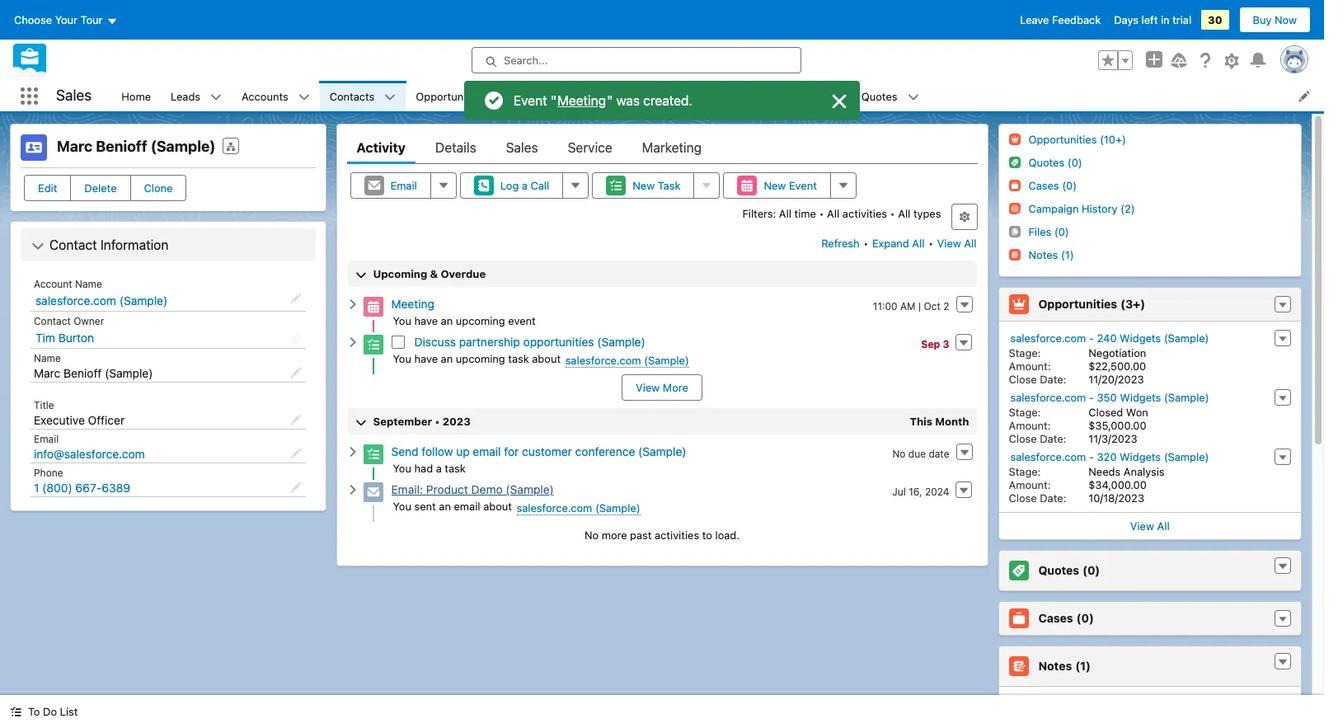 Task type: vqa. For each thing, say whether or not it's contained in the screenshot.


Task type: describe. For each thing, give the bounding box(es) containing it.
sales link
[[506, 131, 538, 164]]

trial
[[1173, 13, 1192, 26]]

about inside you have an upcoming task about salesforce.com (sample)
[[532, 352, 561, 365]]

tab list containing activity
[[347, 131, 978, 164]]

expand
[[873, 237, 910, 250]]

you have an upcoming event
[[393, 314, 536, 327]]

(0) for cases (0)
[[1077, 611, 1094, 625]]

edit email image
[[290, 448, 302, 459]]

all down analysis in the bottom of the page
[[1158, 520, 1170, 533]]

salesforce.com inside you have an upcoming task about salesforce.com (sample)
[[566, 354, 641, 367]]

close for closed won amount:
[[1009, 432, 1037, 445]]

contact image
[[21, 134, 47, 161]]

view all
[[1131, 520, 1170, 533]]

new task
[[633, 179, 681, 192]]

• down types
[[929, 237, 934, 250]]

all right expand
[[913, 237, 925, 250]]

closed
[[1089, 406, 1124, 419]]

salesforce.com - 240 widgets (sample) link
[[1011, 332, 1210, 346]]

new event
[[764, 179, 817, 192]]

you had a task
[[393, 462, 466, 475]]

product
[[426, 483, 468, 497]]

large image
[[830, 92, 850, 111]]

$22,500.00
[[1089, 360, 1147, 373]]

no due date
[[893, 448, 950, 460]]

accounts list item
[[232, 81, 320, 111]]

meeting inside success alert dialog
[[558, 93, 606, 108]]

$22,500.00 close date:
[[1009, 360, 1147, 386]]

edit name image
[[290, 367, 302, 379]]

opportunities (10+) link
[[1029, 133, 1127, 147]]

date: for 11/20/2023
[[1040, 373, 1067, 386]]

edit phone image
[[290, 482, 302, 493]]

1 vertical spatial name
[[34, 352, 61, 365]]

text default image inside accounts list item
[[298, 91, 310, 103]]

quotes (0)
[[1029, 156, 1083, 169]]

salesforce.com inside you sent an email about salesforce.com (sample)
[[517, 502, 593, 515]]

amount: for salesforce.com - 320 widgets (sample)
[[1009, 478, 1051, 492]]

view for view all
[[1131, 520, 1155, 533]]

email image
[[363, 483, 383, 503]]

0 vertical spatial marc benioff (sample)
[[57, 138, 216, 155]]

reports list item
[[772, 81, 852, 111]]

salesforce.com (sample) link for you have an upcoming task about salesforce.com (sample)
[[566, 354, 689, 368]]

salesforce.com - 320 widgets (sample) link
[[1011, 450, 1210, 464]]

all right time
[[828, 207, 840, 220]]

conference
[[575, 445, 635, 459]]

types
[[914, 207, 942, 220]]

load.
[[716, 529, 740, 542]]

320
[[1098, 450, 1117, 464]]

negotiation
[[1089, 346, 1147, 360]]

to do list button
[[0, 695, 88, 728]]

due
[[909, 448, 926, 460]]

event inside success alert dialog
[[514, 93, 547, 108]]

240
[[1098, 332, 1117, 345]]

delete button
[[70, 175, 131, 201]]

30
[[1209, 13, 1223, 26]]

quotes for quotes
[[862, 90, 898, 103]]

buy now
[[1253, 13, 1298, 26]]

3
[[943, 338, 950, 351]]

11/3/2023
[[1089, 432, 1138, 445]]

11:00 am | oct 2
[[873, 300, 950, 313]]

list
[[60, 705, 78, 718]]

forecasts
[[612, 90, 661, 103]]

salesforce.com - 350 widgets (sample) link
[[1011, 391, 1210, 405]]

forecasts link
[[602, 81, 670, 111]]

opportunities list item
[[406, 81, 516, 111]]

1 vertical spatial benioff
[[64, 366, 102, 380]]

no more past activities to load.
[[585, 529, 740, 542]]

dashboards list item
[[670, 81, 772, 111]]

executive officer
[[34, 413, 125, 427]]

send follow up email for customer conference (sample) link
[[391, 445, 687, 459]]

quotes image
[[1009, 156, 1021, 168]]

0 vertical spatial activities
[[843, 207, 888, 220]]

$34,000.00 close date:
[[1009, 478, 1147, 505]]

quotes for quotes (0)
[[1039, 564, 1080, 578]]

notes image
[[1009, 249, 1021, 260]]

amount: for salesforce.com - 350 widgets (sample)
[[1009, 419, 1051, 432]]

(0) for quotes (0)
[[1083, 564, 1101, 578]]

calendar
[[526, 90, 570, 103]]

notes (1) link
[[1029, 248, 1075, 262]]

amount: inside the negotiation amount:
[[1009, 360, 1051, 373]]

salesforce.com for salesforce.com (sample)
[[35, 294, 116, 308]]

edit title image
[[290, 414, 302, 426]]

dashboards link
[[670, 81, 750, 111]]

negotiation amount:
[[1009, 346, 1147, 373]]

campaign history (2) link
[[1029, 202, 1136, 216]]

accounts
[[242, 90, 288, 103]]

service
[[568, 140, 613, 155]]

delete
[[84, 181, 117, 195]]

customer
[[522, 445, 572, 459]]

title
[[34, 399, 54, 412]]

feedback
[[1053, 13, 1101, 26]]

time
[[795, 207, 817, 220]]

cases
[[1039, 611, 1074, 625]]

• up expand
[[891, 207, 896, 220]]

needs analysis amount:
[[1009, 465, 1165, 492]]

you for you had a task
[[393, 462, 412, 475]]

search...
[[504, 54, 548, 67]]

officer
[[88, 413, 125, 427]]

an for you have an upcoming task about salesforce.com (sample)
[[441, 352, 453, 365]]

salesforce.com for salesforce.com - 240 widgets (sample)
[[1011, 332, 1087, 345]]

1 (800) 667-6389 link
[[34, 481, 130, 495]]

follow
[[422, 445, 453, 459]]

refresh • expand all • view all
[[822, 237, 977, 250]]

analysis
[[1124, 465, 1165, 478]]

opportunities for opportunities (3+)
[[1039, 297, 1118, 311]]

opportunities (3+)
[[1039, 297, 1146, 311]]

expand all button
[[872, 230, 926, 257]]

sep 3
[[922, 338, 950, 351]]

event inside button
[[789, 179, 817, 192]]

salesforce.com (sample)
[[35, 294, 168, 308]]

date
[[929, 448, 950, 460]]

new for new event
[[764, 179, 786, 192]]

call
[[531, 179, 550, 192]]

filters:
[[743, 207, 776, 220]]

choose your tour button
[[13, 7, 118, 33]]

opportunities image
[[1009, 133, 1021, 145]]

new task button
[[593, 172, 695, 199]]

- for 240
[[1090, 332, 1095, 345]]

widgets for closed won amount:
[[1120, 391, 1162, 404]]

about inside you sent an email about salesforce.com (sample)
[[484, 500, 512, 513]]

text default image inside "quotes" list item
[[908, 91, 919, 103]]

marketing link
[[642, 131, 702, 164]]

view for view more
[[636, 381, 660, 394]]

task image for no due date
[[363, 445, 383, 465]]

date: for 11/3/2023
[[1040, 432, 1067, 445]]

list containing home
[[112, 81, 1325, 111]]

contacts
[[330, 90, 375, 103]]

marketing
[[642, 140, 702, 155]]

contact for contact owner
[[34, 315, 71, 327]]

$34,000.00
[[1089, 478, 1147, 492]]

filters: all time • all activities • all types
[[743, 207, 942, 220]]

all left notes image
[[965, 237, 977, 250]]

send
[[391, 445, 419, 459]]

was
[[617, 93, 640, 108]]

email for about
[[454, 500, 481, 513]]

log a call
[[501, 179, 550, 192]]

new for new task
[[633, 179, 655, 192]]

no for no due date
[[893, 448, 906, 460]]

text default image inside contacts list item
[[385, 91, 396, 103]]

have for you have an upcoming task about salesforce.com (sample)
[[415, 352, 438, 365]]

• left expand
[[864, 237, 869, 250]]

contact for contact information
[[49, 238, 97, 252]]

quotes (0)
[[1039, 564, 1101, 578]]

days left in trial
[[1115, 13, 1192, 26]]

date: for 10/18/2023
[[1040, 492, 1067, 505]]

past
[[630, 529, 652, 542]]

0 horizontal spatial meeting link
[[391, 297, 435, 311]]

0 horizontal spatial activities
[[655, 529, 700, 542]]

0 horizontal spatial task
[[445, 462, 466, 475]]

accounts link
[[232, 81, 298, 111]]

sales inside tab list
[[506, 140, 538, 155]]

days
[[1115, 13, 1139, 26]]

(800)
[[42, 481, 72, 495]]



Task type: locate. For each thing, give the bounding box(es) containing it.
0 horizontal spatial new
[[633, 179, 655, 192]]

view down the 10/18/2023
[[1131, 520, 1155, 533]]

refresh
[[822, 237, 860, 250]]

meeting link left was
[[557, 92, 607, 109]]

0 vertical spatial a
[[522, 179, 528, 192]]

(0) up cases (0)
[[1083, 564, 1101, 578]]

no more past activities to load. status
[[347, 529, 978, 542]]

2 vertical spatial -
[[1090, 450, 1095, 464]]

a inside button
[[522, 179, 528, 192]]

0 vertical spatial about
[[532, 352, 561, 365]]

leads list item
[[161, 81, 232, 111]]

1 horizontal spatial "
[[607, 93, 613, 108]]

0 horizontal spatial name
[[34, 352, 61, 365]]

2 date: from the top
[[1040, 432, 1067, 445]]

close for needs analysis amount:
[[1009, 492, 1037, 505]]

2 you from the top
[[393, 352, 412, 365]]

date: left the 10/18/2023
[[1040, 492, 1067, 505]]

salesforce.com down opportunities
[[566, 354, 641, 367]]

you have an upcoming task about salesforce.com (sample)
[[393, 352, 689, 367]]

(sample) inside you have an upcoming task about salesforce.com (sample)
[[644, 354, 689, 367]]

4 you from the top
[[393, 500, 412, 513]]

2 stage: from the top
[[1009, 406, 1041, 419]]

sales
[[56, 87, 92, 104], [506, 140, 538, 155]]

name down tim
[[34, 352, 61, 365]]

contacts list item
[[320, 81, 406, 111]]

meeting left was
[[558, 93, 606, 108]]

amount: inside needs analysis amount:
[[1009, 478, 1051, 492]]

new inside button
[[764, 179, 786, 192]]

2 amount: from the top
[[1009, 419, 1051, 432]]

2 vertical spatial an
[[439, 500, 451, 513]]

1 widgets from the top
[[1120, 332, 1162, 345]]

salesforce.com - 350 widgets (sample)
[[1011, 391, 1210, 404]]

close for negotiation amount:
[[1009, 373, 1037, 386]]

new left task
[[633, 179, 655, 192]]

no for no more past activities to load.
[[585, 529, 599, 542]]

date: inside $22,500.00 close date:
[[1040, 373, 1067, 386]]

task image left send
[[363, 445, 383, 465]]

all left time
[[779, 207, 792, 220]]

about
[[532, 352, 561, 365], [484, 500, 512, 513]]

0 vertical spatial task
[[508, 352, 529, 365]]

0 horizontal spatial opportunities
[[416, 90, 484, 103]]

1 vertical spatial salesforce.com (sample) link
[[566, 354, 689, 368]]

closed won amount:
[[1009, 406, 1149, 432]]

salesforce.com down $35,000.00 close date:
[[1011, 450, 1087, 464]]

1 stage: from the top
[[1009, 346, 1041, 360]]

0 horizontal spatial email
[[34, 433, 59, 445]]

1 horizontal spatial sales
[[506, 140, 538, 155]]

0 vertical spatial event
[[514, 93, 547, 108]]

1 horizontal spatial meeting
[[558, 93, 606, 108]]

1 horizontal spatial view
[[938, 237, 962, 250]]

close
[[1009, 373, 1037, 386], [1009, 432, 1037, 445], [1009, 492, 1037, 505]]

0 vertical spatial no
[[893, 448, 906, 460]]

stage: for salesforce.com - 320 widgets (sample)
[[1009, 465, 1041, 478]]

widgets up won
[[1120, 391, 1162, 404]]

salesforce.com (sample) link up more
[[517, 502, 641, 516]]

email down executive
[[34, 433, 59, 445]]

salesforce.com (sample) link for you sent an email about salesforce.com (sample)
[[517, 502, 641, 516]]

2 vertical spatial date:
[[1040, 492, 1067, 505]]

activity
[[357, 140, 406, 155]]

have down discuss
[[415, 352, 438, 365]]

in
[[1161, 13, 1170, 26]]

text default image inside to do list button
[[10, 706, 21, 718]]

campaign history image
[[1009, 203, 1021, 214]]

0 vertical spatial date:
[[1040, 373, 1067, 386]]

email: product demo (sample)
[[391, 483, 554, 497]]

1 vertical spatial quotes
[[1039, 564, 1080, 578]]

0 vertical spatial marc
[[57, 138, 93, 155]]

you right event icon
[[393, 314, 412, 327]]

1 horizontal spatial event
[[789, 179, 817, 192]]

• left 2023
[[435, 415, 440, 428]]

task down up
[[445, 462, 466, 475]]

1 vertical spatial email
[[454, 500, 481, 513]]

amount: down $22,500.00 close date:
[[1009, 419, 1051, 432]]

email:
[[391, 483, 423, 497]]

3 date: from the top
[[1040, 492, 1067, 505]]

opportunities for opportunities
[[416, 90, 484, 103]]

group
[[1099, 50, 1133, 70]]

no left more
[[585, 529, 599, 542]]

0 horizontal spatial about
[[484, 500, 512, 513]]

have for you have an upcoming event
[[415, 314, 438, 327]]

quotes inside list item
[[862, 90, 898, 103]]

3 you from the top
[[393, 462, 412, 475]]

you for you have an upcoming task about salesforce.com (sample)
[[393, 352, 412, 365]]

1 vertical spatial an
[[441, 352, 453, 365]]

date: up needs analysis amount:
[[1040, 432, 1067, 445]]

you for you have an upcoming event
[[393, 314, 412, 327]]

3 stage: from the top
[[1009, 465, 1041, 478]]

- for 320
[[1090, 450, 1095, 464]]

buy
[[1253, 13, 1272, 26]]

have inside you have an upcoming task about salesforce.com (sample)
[[415, 352, 438, 365]]

1 vertical spatial contact
[[34, 315, 71, 327]]

quotes (0) link
[[1029, 156, 1083, 170]]

0 vertical spatial contact
[[49, 238, 97, 252]]

3 close from the top
[[1009, 492, 1037, 505]]

0 horizontal spatial view
[[636, 381, 660, 394]]

1 " from the left
[[551, 93, 557, 108]]

an down discuss
[[441, 352, 453, 365]]

contact owner
[[34, 315, 104, 327]]

close inside $22,500.00 close date:
[[1009, 373, 1037, 386]]

notes
[[1039, 659, 1073, 673]]

salesforce.com down account name
[[35, 294, 116, 308]]

salesforce.com - 320 widgets (sample)
[[1011, 450, 1210, 464]]

you down email:
[[393, 500, 412, 513]]

1 horizontal spatial name
[[75, 278, 102, 290]]

stage: for salesforce.com - 350 widgets (sample)
[[1009, 406, 1041, 419]]

task down discuss partnership opportunities (sample) "link"
[[508, 352, 529, 365]]

home link
[[112, 81, 161, 111]]

discuss
[[415, 335, 456, 349]]

2 new from the left
[[764, 179, 786, 192]]

email right up
[[473, 445, 501, 459]]

list
[[112, 81, 1325, 111]]

meeting down the upcoming
[[391, 297, 435, 311]]

widgets for needs analysis amount:
[[1120, 450, 1162, 464]]

leave feedback
[[1021, 13, 1101, 26]]

3 widgets from the top
[[1120, 450, 1162, 464]]

campaign history (2)
[[1029, 202, 1136, 215]]

1 vertical spatial (0)
[[1077, 611, 1094, 625]]

meeting link inside success alert dialog
[[557, 92, 607, 109]]

3 - from the top
[[1090, 450, 1095, 464]]

2 - from the top
[[1090, 391, 1095, 404]]

to
[[28, 705, 40, 718]]

0 horizontal spatial no
[[585, 529, 599, 542]]

you sent an email about salesforce.com (sample)
[[393, 500, 641, 515]]

2 horizontal spatial view
[[1131, 520, 1155, 533]]

0 vertical spatial upcoming
[[456, 314, 505, 327]]

1 vertical spatial event
[[789, 179, 817, 192]]

1 vertical spatial widgets
[[1120, 391, 1162, 404]]

event up time
[[789, 179, 817, 192]]

1 vertical spatial cases image
[[1009, 609, 1029, 629]]

cases (0)
[[1039, 611, 1094, 625]]

2 have from the top
[[415, 352, 438, 365]]

email down the email: product demo (sample) link
[[454, 500, 481, 513]]

no left 'due'
[[893, 448, 906, 460]]

a right log
[[522, 179, 528, 192]]

marc up title
[[34, 366, 60, 380]]

email: product demo (sample) link
[[391, 483, 554, 497]]

0 vertical spatial -
[[1090, 332, 1095, 345]]

salesforce.com up the negotiation amount:
[[1011, 332, 1087, 345]]

- left 320
[[1090, 450, 1095, 464]]

salesforce.com for salesforce.com - 320 widgets (sample)
[[1011, 450, 1087, 464]]

september  •  2023
[[373, 415, 471, 428]]

task image for sep 3
[[363, 335, 383, 355]]

an inside you sent an email about salesforce.com (sample)
[[439, 500, 451, 513]]

cases image up the campaign history icon
[[1009, 179, 1021, 191]]

1 vertical spatial email
[[34, 433, 59, 445]]

stage: down $35,000.00 close date:
[[1009, 465, 1041, 478]]

0 vertical spatial salesforce.com (sample) link
[[35, 294, 168, 309]]

meeting
[[558, 93, 606, 108], [391, 297, 435, 311]]

2 task image from the top
[[363, 445, 383, 465]]

email
[[391, 179, 417, 192], [34, 433, 59, 445]]

1 horizontal spatial meeting link
[[557, 92, 607, 109]]

email down activity link
[[391, 179, 417, 192]]

- for 350
[[1090, 391, 1095, 404]]

benioff down burton in the top of the page
[[64, 366, 102, 380]]

0 vertical spatial sales
[[56, 87, 92, 104]]

cases image left "cases"
[[1009, 609, 1029, 629]]

quotes
[[862, 90, 898, 103], [1039, 564, 1080, 578]]

task image down event icon
[[363, 335, 383, 355]]

you inside you sent an email about salesforce.com (sample)
[[393, 500, 412, 513]]

needs
[[1089, 465, 1121, 478]]

0 horizontal spatial meeting
[[391, 297, 435, 311]]

1 vertical spatial marc
[[34, 366, 60, 380]]

upcoming for task
[[456, 352, 505, 365]]

0 vertical spatial view all link
[[937, 230, 978, 257]]

date: inside $34,000.00 close date:
[[1040, 492, 1067, 505]]

1 horizontal spatial task
[[508, 352, 529, 365]]

1 horizontal spatial new
[[764, 179, 786, 192]]

event image
[[363, 297, 383, 317]]

choose
[[14, 13, 52, 26]]

1 - from the top
[[1090, 332, 1095, 345]]

0 vertical spatial meeting link
[[557, 92, 607, 109]]

0 vertical spatial cases image
[[1009, 179, 1021, 191]]

2 close from the top
[[1009, 432, 1037, 445]]

1 vertical spatial activities
[[655, 529, 700, 542]]

event
[[508, 314, 536, 327]]

marc benioff (sample) up 'clone' button
[[57, 138, 216, 155]]

salesforce.com for salesforce.com - 350 widgets (sample)
[[1011, 391, 1087, 404]]

2 " from the left
[[607, 93, 613, 108]]

1 close from the top
[[1009, 373, 1037, 386]]

marc right contact "image"
[[57, 138, 93, 155]]

1 vertical spatial view all link
[[999, 512, 1302, 539]]

2 vertical spatial salesforce.com (sample) link
[[517, 502, 641, 516]]

- left 240
[[1090, 332, 1095, 345]]

1 vertical spatial a
[[436, 462, 442, 475]]

date: inside $35,000.00 close date:
[[1040, 432, 1067, 445]]

0 horizontal spatial sales
[[56, 87, 92, 104]]

activities left to
[[655, 529, 700, 542]]

now
[[1275, 13, 1298, 26]]

files (0) link
[[1029, 225, 1070, 239]]

name up salesforce.com (sample)
[[75, 278, 102, 290]]

activities up refresh
[[843, 207, 888, 220]]

success alert dialog
[[464, 81, 860, 120]]

salesforce.com up the closed won amount:
[[1011, 391, 1087, 404]]

refresh button
[[821, 230, 861, 257]]

upcoming
[[456, 314, 505, 327], [456, 352, 505, 365]]

upcoming & overdue button
[[348, 261, 977, 287]]

view down types
[[938, 237, 962, 250]]

(0) right "cases"
[[1077, 611, 1094, 625]]

edit account name image
[[290, 293, 302, 304]]

an inside you have an upcoming task about salesforce.com (sample)
[[441, 352, 453, 365]]

0 vertical spatial (0)
[[1083, 564, 1101, 578]]

1 vertical spatial task
[[445, 462, 466, 475]]

- left 350 at the bottom right
[[1090, 391, 1095, 404]]

amount: down opportunities icon
[[1009, 360, 1051, 373]]

quotes link
[[852, 81, 908, 111]]

0 vertical spatial have
[[415, 314, 438, 327]]

close inside $34,000.00 close date:
[[1009, 492, 1037, 505]]

widgets up analysis in the bottom of the page
[[1120, 450, 1162, 464]]

(0)
[[1083, 564, 1101, 578], [1077, 611, 1094, 625]]

1 vertical spatial marc benioff (sample)
[[34, 366, 153, 380]]

new inside 'button'
[[633, 179, 655, 192]]

text default image inside leads list item
[[210, 91, 222, 103]]

email inside button
[[391, 179, 417, 192]]

1 horizontal spatial a
[[522, 179, 528, 192]]

you up september
[[393, 352, 412, 365]]

calendar list item
[[516, 81, 602, 111]]

a right had
[[436, 462, 442, 475]]

2 cases image from the top
[[1009, 609, 1029, 629]]

1 amount: from the top
[[1009, 360, 1051, 373]]

1
[[34, 481, 39, 495]]

amount: inside the closed won amount:
[[1009, 419, 1051, 432]]

activity link
[[357, 131, 406, 164]]

email for for
[[473, 445, 501, 459]]

marc benioff (sample) down burton in the top of the page
[[34, 366, 153, 380]]

1 vertical spatial meeting
[[391, 297, 435, 311]]

opportunities up details link
[[416, 90, 484, 103]]

1 horizontal spatial about
[[532, 352, 561, 365]]

salesforce.com down customer
[[517, 502, 593, 515]]

&
[[430, 267, 438, 280]]

1 vertical spatial meeting link
[[391, 297, 435, 311]]

contact up account name
[[49, 238, 97, 252]]

0 vertical spatial meeting
[[558, 93, 606, 108]]

350
[[1098, 391, 1118, 404]]

task inside you have an upcoming task about salesforce.com (sample)
[[508, 352, 529, 365]]

email
[[473, 445, 501, 459], [454, 500, 481, 513]]

salesforce.com (sample) link up view more button
[[566, 354, 689, 368]]

1 vertical spatial amount:
[[1009, 419, 1051, 432]]

all
[[779, 207, 792, 220], [828, 207, 840, 220], [899, 207, 911, 220], [913, 237, 925, 250], [965, 237, 977, 250], [1158, 520, 1170, 533]]

0 horizontal spatial a
[[436, 462, 442, 475]]

0 vertical spatial opportunities
[[416, 90, 484, 103]]

sales left home link
[[56, 87, 92, 104]]

stage: for salesforce.com - 240 widgets (sample)
[[1009, 346, 1041, 360]]

quotes up "cases"
[[1039, 564, 1080, 578]]

details link
[[436, 131, 476, 164]]

2 upcoming from the top
[[456, 352, 505, 365]]

reports link
[[772, 81, 831, 111]]

cases image for cases
[[1009, 609, 1029, 629]]

upcoming inside you have an upcoming task about salesforce.com (sample)
[[456, 352, 505, 365]]

opportunities inside opportunities link
[[416, 90, 484, 103]]

0 vertical spatial name
[[75, 278, 102, 290]]

task image
[[363, 335, 383, 355], [363, 445, 383, 465]]

view all link down types
[[937, 230, 978, 257]]

stage: down $22,500.00 close date:
[[1009, 406, 1041, 419]]

won
[[1127, 406, 1149, 419]]

view left more
[[636, 381, 660, 394]]

stage: down opportunities icon
[[1009, 346, 1041, 360]]

contact up tim
[[34, 315, 71, 327]]

new event button
[[724, 172, 831, 199]]

an for you sent an email about salesforce.com (sample)
[[439, 500, 451, 513]]

about down 'demo'
[[484, 500, 512, 513]]

0 vertical spatial view
[[938, 237, 962, 250]]

upcoming for event
[[456, 314, 505, 327]]

1 task image from the top
[[363, 335, 383, 355]]

view inside button
[[636, 381, 660, 394]]

2024
[[925, 486, 950, 498]]

files image
[[1009, 226, 1021, 237]]

0 vertical spatial task image
[[363, 335, 383, 355]]

close inside $35,000.00 close date:
[[1009, 432, 1037, 445]]

meeting link down the upcoming
[[391, 297, 435, 311]]

contact inside dropdown button
[[49, 238, 97, 252]]

2 widgets from the top
[[1120, 391, 1162, 404]]

an up discuss
[[441, 314, 453, 327]]

1 horizontal spatial email
[[391, 179, 417, 192]]

upcoming up partnership at the left of page
[[456, 314, 505, 327]]

3 amount: from the top
[[1009, 478, 1051, 492]]

tim burton link
[[35, 331, 94, 346]]

all left types
[[899, 207, 911, 220]]

1 vertical spatial sales
[[506, 140, 538, 155]]

created.
[[644, 93, 693, 108]]

opportunities up 240
[[1039, 297, 1118, 311]]

left
[[1142, 13, 1158, 26]]

quotes right large image
[[862, 90, 898, 103]]

service link
[[568, 131, 613, 164]]

0 horizontal spatial "
[[551, 93, 557, 108]]

cases image
[[1009, 179, 1021, 191], [1009, 609, 1029, 629]]

more
[[663, 381, 689, 394]]

tim burton
[[35, 331, 94, 345]]

benioff
[[96, 138, 147, 155], [64, 366, 102, 380]]

have up discuss
[[415, 314, 438, 327]]

1 vertical spatial close
[[1009, 432, 1037, 445]]

do
[[43, 705, 57, 718]]

an down product
[[439, 500, 451, 513]]

view all link down the 10/18/2023
[[999, 512, 1302, 539]]

quotes list item
[[852, 81, 929, 111]]

benioff up "delete" button
[[96, 138, 147, 155]]

leads
[[171, 90, 201, 103]]

1 horizontal spatial view all link
[[999, 512, 1302, 539]]

buy now button
[[1239, 7, 1312, 33]]

burton
[[58, 331, 94, 345]]

leave feedback link
[[1021, 13, 1101, 26]]

0 vertical spatial benioff
[[96, 138, 147, 155]]

you for you sent an email about salesforce.com (sample)
[[393, 500, 412, 513]]

tab list
[[347, 131, 978, 164]]

1 have from the top
[[415, 314, 438, 327]]

to do list
[[28, 705, 78, 718]]

home
[[121, 90, 151, 103]]

widgets up the negotiation
[[1120, 332, 1162, 345]]

salesforce.com (sample) link up owner
[[35, 294, 168, 309]]

2
[[944, 300, 950, 313]]

1 vertical spatial view
[[636, 381, 660, 394]]

1 vertical spatial -
[[1090, 391, 1095, 404]]

1 vertical spatial stage:
[[1009, 406, 1041, 419]]

1 vertical spatial opportunities
[[1039, 297, 1118, 311]]

0 horizontal spatial view all link
[[937, 230, 978, 257]]

text default image
[[210, 91, 222, 103], [298, 91, 310, 103], [385, 91, 396, 103], [908, 91, 919, 103], [31, 240, 45, 253], [1278, 657, 1289, 668], [10, 706, 21, 718]]

1 vertical spatial upcoming
[[456, 352, 505, 365]]

opportunities
[[416, 90, 484, 103], [1039, 297, 1118, 311]]

your
[[55, 13, 78, 26]]

2 vertical spatial stage:
[[1009, 465, 1041, 478]]

667-
[[75, 481, 102, 495]]

1 upcoming from the top
[[456, 314, 505, 327]]

11:00
[[873, 300, 898, 313]]

1 vertical spatial about
[[484, 500, 512, 513]]

clone
[[144, 181, 173, 195]]

amount: down $35,000.00 close date:
[[1009, 478, 1051, 492]]

date: up the closed won amount:
[[1040, 373, 1067, 386]]

cases image for cases (0)
[[1009, 179, 1021, 191]]

an
[[441, 314, 453, 327], [441, 352, 453, 365], [439, 500, 451, 513]]

event down search...
[[514, 93, 547, 108]]

1 you from the top
[[393, 314, 412, 327]]

(sample)
[[151, 138, 216, 155], [119, 294, 168, 308], [1165, 332, 1210, 345], [597, 335, 646, 349], [644, 354, 689, 367], [105, 366, 153, 380], [1165, 391, 1210, 404], [639, 445, 687, 459], [1165, 450, 1210, 464], [506, 483, 554, 497], [596, 502, 641, 515]]

meeting link
[[557, 92, 607, 109], [391, 297, 435, 311]]

you inside you have an upcoming task about salesforce.com (sample)
[[393, 352, 412, 365]]

2 vertical spatial view
[[1131, 520, 1155, 533]]

opportunities image
[[1009, 294, 1029, 314]]

an for you have an upcoming event
[[441, 314, 453, 327]]

(sample) inside you sent an email about salesforce.com (sample)
[[596, 502, 641, 515]]

email inside you sent an email about salesforce.com (sample)
[[454, 500, 481, 513]]

email button
[[350, 172, 431, 199]]

text default image inside contact information dropdown button
[[31, 240, 45, 253]]

executive
[[34, 413, 85, 427]]

view more
[[636, 381, 689, 394]]

0 vertical spatial email
[[473, 445, 501, 459]]

16,
[[909, 486, 923, 498]]

1 horizontal spatial activities
[[843, 207, 888, 220]]

1 horizontal spatial opportunities
[[1039, 297, 1118, 311]]

0 vertical spatial stage:
[[1009, 346, 1041, 360]]

text default image
[[1278, 561, 1289, 573]]

0 horizontal spatial quotes
[[862, 90, 898, 103]]

1 new from the left
[[633, 179, 655, 192]]

you down send
[[393, 462, 412, 475]]

(3+)
[[1121, 297, 1146, 311]]

sales up log a call
[[506, 140, 538, 155]]

oct
[[924, 300, 941, 313]]

log
[[501, 179, 519, 192]]

more
[[602, 529, 627, 542]]

1 cases image from the top
[[1009, 179, 1021, 191]]

campaign
[[1029, 202, 1079, 215]]

1 vertical spatial no
[[585, 529, 599, 542]]

1 horizontal spatial no
[[893, 448, 906, 460]]

1 date: from the top
[[1040, 373, 1067, 386]]

task
[[508, 352, 529, 365], [445, 462, 466, 475]]

upcoming down partnership at the left of page
[[456, 352, 505, 365]]

2 vertical spatial close
[[1009, 492, 1037, 505]]

discuss partnership opportunities (sample) link
[[415, 335, 646, 349]]

about down opportunities
[[532, 352, 561, 365]]

widgets for negotiation amount:
[[1120, 332, 1162, 345]]

0 vertical spatial close
[[1009, 373, 1037, 386]]

• right time
[[820, 207, 825, 220]]

0 horizontal spatial event
[[514, 93, 547, 108]]

new up filters:
[[764, 179, 786, 192]]

1 vertical spatial have
[[415, 352, 438, 365]]



